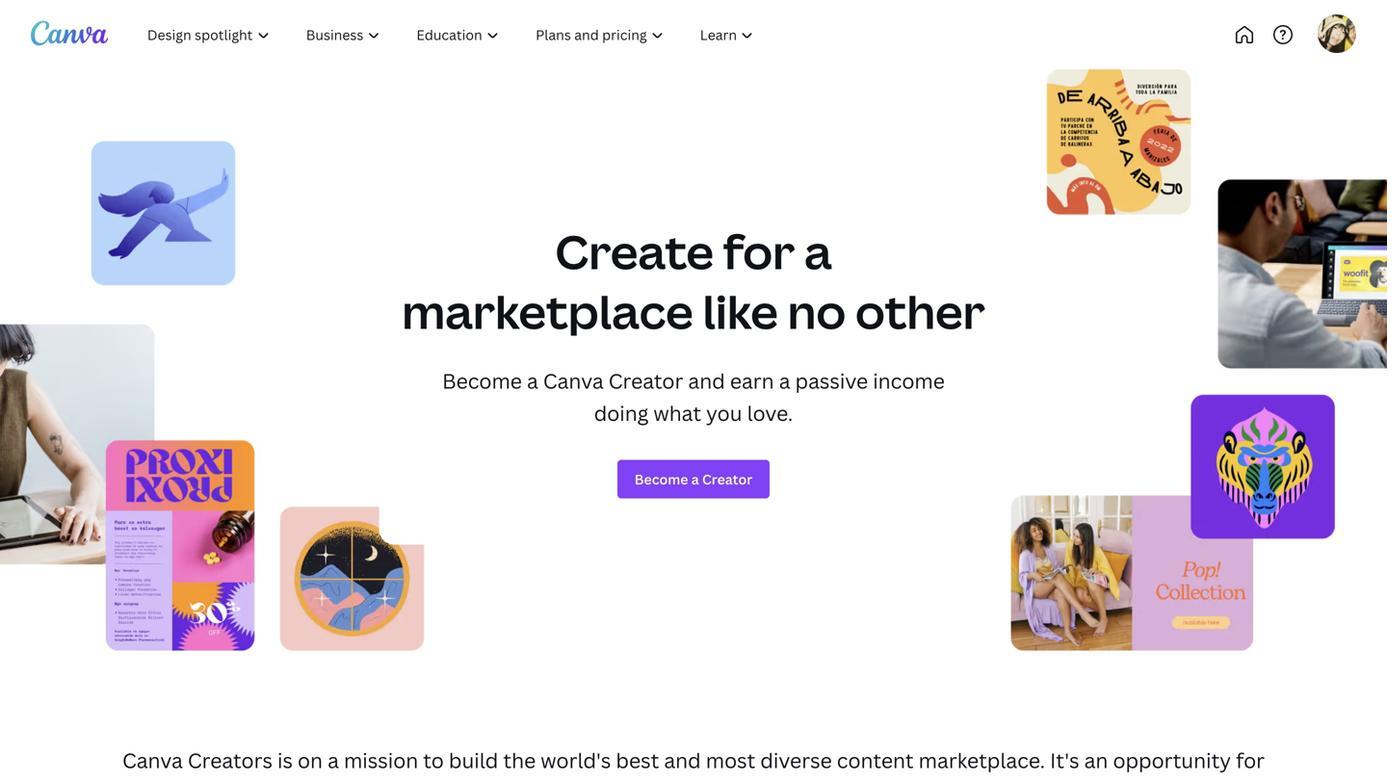 Task type: describe. For each thing, give the bounding box(es) containing it.
world's
[[541, 747, 611, 774]]

what
[[654, 400, 702, 427]]

matter
[[666, 779, 733, 784]]

marketplace.
[[919, 747, 1046, 774]]

marketplace
[[402, 280, 694, 343]]

creators
[[188, 747, 273, 774]]

work
[[981, 779, 1028, 784]]

a inside create for a marketplace like no other
[[805, 219, 832, 283]]

for inside canva creators is on a mission to build the world's best and most diverse content marketplace. it's an opportunity for designers, photographers, illustrators, artists, and subject matter specialists to share their work with over 85 million canv
[[1237, 747, 1265, 774]]

doing
[[594, 400, 649, 427]]

most
[[706, 747, 756, 774]]

with
[[1033, 779, 1075, 784]]

top level navigation element
[[131, 15, 836, 54]]

their
[[930, 779, 976, 784]]

content
[[837, 747, 914, 774]]

illustrators,
[[359, 779, 470, 784]]

85
[[1128, 779, 1152, 784]]

specialists
[[738, 779, 840, 784]]

opportunity
[[1114, 747, 1232, 774]]

earn
[[730, 367, 775, 395]]

become
[[442, 367, 522, 395]]

canva creators is on a mission to build the world's best and most diverse content marketplace. it's an opportunity for designers, photographers, illustrators, artists, and subject matter specialists to share their work with over 85 million canv
[[99, 747, 1289, 784]]

for inside create for a marketplace like no other
[[723, 219, 795, 283]]

0 vertical spatial to
[[423, 747, 444, 774]]

artists,
[[475, 779, 543, 784]]

you
[[706, 400, 743, 427]]



Task type: locate. For each thing, give the bounding box(es) containing it.
it's
[[1051, 747, 1080, 774]]

0 vertical spatial canva
[[543, 367, 604, 395]]

share
[[871, 779, 925, 784]]

diverse
[[761, 747, 832, 774]]

an
[[1085, 747, 1109, 774]]

best
[[616, 747, 659, 774]]

income
[[873, 367, 945, 395]]

canva inside canva creators is on a mission to build the world's best and most diverse content marketplace. it's an opportunity for designers, photographers, illustrators, artists, and subject matter specialists to share their work with over 85 million canv
[[122, 747, 183, 774]]

other
[[856, 280, 986, 343]]

a
[[805, 219, 832, 283], [527, 367, 539, 395], [779, 367, 791, 395], [328, 747, 339, 774]]

0 vertical spatial for
[[723, 219, 795, 283]]

and up you
[[689, 367, 725, 395]]

passive
[[796, 367, 868, 395]]

become a canva creator and earn a passive income doing what you love.
[[442, 367, 945, 427]]

and down the world's
[[547, 779, 584, 784]]

2 vertical spatial and
[[547, 779, 584, 784]]

1 horizontal spatial canva
[[543, 367, 604, 395]]

subject
[[589, 779, 661, 784]]

creator
[[609, 367, 684, 395]]

and
[[689, 367, 725, 395], [664, 747, 701, 774], [547, 779, 584, 784]]

to
[[423, 747, 444, 774], [845, 779, 866, 784]]

on
[[298, 747, 323, 774]]

0 horizontal spatial for
[[723, 219, 795, 283]]

0 horizontal spatial to
[[423, 747, 444, 774]]

create for a marketplace like no other
[[402, 219, 986, 343]]

million
[[1157, 779, 1223, 784]]

0 vertical spatial and
[[689, 367, 725, 395]]

for
[[723, 219, 795, 283], [1237, 747, 1265, 774]]

like
[[703, 280, 779, 343]]

love.
[[747, 400, 793, 427]]

1 vertical spatial for
[[1237, 747, 1265, 774]]

photographers,
[[203, 779, 354, 784]]

is
[[278, 747, 293, 774]]

1 vertical spatial and
[[664, 747, 701, 774]]

build
[[449, 747, 499, 774]]

to up illustrators,
[[423, 747, 444, 774]]

1 vertical spatial to
[[845, 779, 866, 784]]

and up matter
[[664, 747, 701, 774]]

mission
[[344, 747, 418, 774]]

0 horizontal spatial canva
[[122, 747, 183, 774]]

canva up designers,
[[122, 747, 183, 774]]

no
[[788, 280, 846, 343]]

and inside become a canva creator and earn a passive income doing what you love.
[[689, 367, 725, 395]]

a inside canva creators is on a mission to build the world's best and most diverse content marketplace. it's an opportunity for designers, photographers, illustrators, artists, and subject matter specialists to share their work with over 85 million canv
[[328, 747, 339, 774]]

canva
[[543, 367, 604, 395], [122, 747, 183, 774]]

the
[[503, 747, 536, 774]]

over
[[1080, 779, 1124, 784]]

1 horizontal spatial to
[[845, 779, 866, 784]]

canva up doing
[[543, 367, 604, 395]]

designers,
[[99, 779, 198, 784]]

canva inside become a canva creator and earn a passive income doing what you love.
[[543, 367, 604, 395]]

create
[[555, 219, 714, 283]]

to down content
[[845, 779, 866, 784]]

1 horizontal spatial for
[[1237, 747, 1265, 774]]

1 vertical spatial canva
[[122, 747, 183, 774]]



Task type: vqa. For each thing, say whether or not it's contained in the screenshot.
Creator
yes



